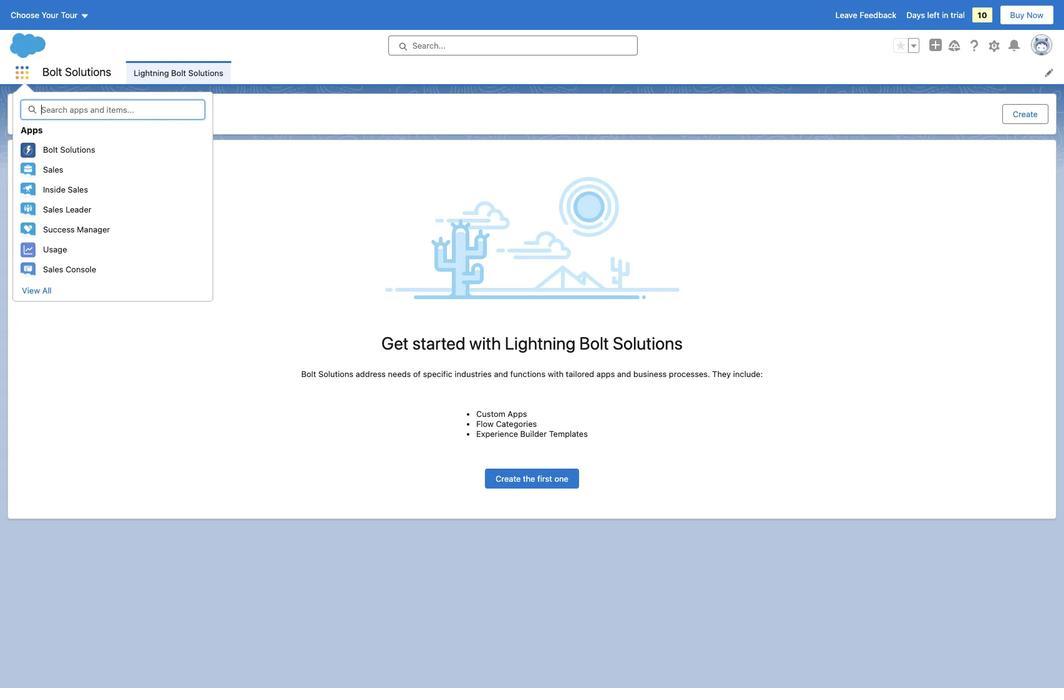 Task type: locate. For each thing, give the bounding box(es) containing it.
create
[[1013, 109, 1038, 119], [496, 474, 521, 484]]

1 horizontal spatial apps
[[508, 409, 527, 419]]

1 vertical spatial apps
[[508, 409, 527, 419]]

success manager link
[[13, 220, 213, 240]]

create inside create the first one "button"
[[496, 474, 521, 484]]

0 vertical spatial lightning
[[134, 68, 169, 78]]

processes.
[[669, 369, 710, 379]]

1 horizontal spatial and
[[617, 369, 631, 379]]

custom
[[476, 409, 506, 419]]

view
[[22, 286, 40, 296]]

bolt solutions
[[42, 66, 111, 79], [43, 145, 95, 155]]

0 horizontal spatial and
[[494, 369, 508, 379]]

create the first one button
[[485, 469, 579, 489]]

0 horizontal spatial create
[[496, 474, 521, 484]]

1 vertical spatial create
[[496, 474, 521, 484]]

solutions home
[[53, 103, 88, 125]]

apps up builder
[[508, 409, 527, 419]]

sales
[[43, 165, 63, 175], [68, 185, 88, 195], [43, 205, 63, 215], [43, 265, 63, 274]]

1 horizontal spatial with
[[548, 369, 564, 379]]

functions
[[510, 369, 546, 379]]

days left in trial
[[907, 10, 965, 20]]

bolt solutions up solutions home
[[42, 66, 111, 79]]

in
[[942, 10, 949, 20]]

lightning
[[134, 68, 169, 78], [505, 333, 576, 354]]

1 vertical spatial lightning
[[505, 333, 576, 354]]

solutions inside apps list box
[[60, 145, 95, 155]]

first
[[537, 474, 552, 484]]

sales leader link
[[13, 200, 213, 220]]

bolt solutions down the "home"
[[43, 145, 95, 155]]

categories
[[496, 419, 537, 429]]

1 vertical spatial bolt solutions
[[43, 145, 95, 155]]

with
[[469, 333, 501, 354], [548, 369, 564, 379]]

choose your tour
[[11, 10, 78, 20]]

tailored
[[566, 369, 594, 379]]

and right apps at the right bottom of the page
[[617, 369, 631, 379]]

solutions
[[65, 66, 111, 79], [188, 68, 223, 78], [53, 103, 88, 113], [60, 145, 95, 155], [613, 333, 683, 354], [318, 369, 353, 379]]

apps inside custom apps flow categories experience builder templates
[[508, 409, 527, 419]]

1 vertical spatial with
[[548, 369, 564, 379]]

started
[[412, 333, 466, 354]]

sales down usage
[[43, 265, 63, 274]]

home
[[53, 113, 82, 125]]

view all
[[22, 286, 52, 296]]

bolt inside list
[[171, 68, 186, 78]]

group
[[893, 38, 920, 53]]

sales for sales
[[43, 165, 63, 175]]

tour
[[61, 10, 78, 20]]

search... button
[[388, 36, 638, 55]]

apps left the "home"
[[21, 125, 43, 135]]

leave feedback
[[836, 10, 897, 20]]

lightning bolt solutions
[[134, 68, 223, 78]]

specific
[[423, 369, 453, 379]]

leader
[[66, 205, 91, 215]]

0 horizontal spatial apps
[[21, 125, 43, 135]]

1 horizontal spatial create
[[1013, 109, 1038, 119]]

usage
[[43, 245, 67, 255]]

0 horizontal spatial with
[[469, 333, 501, 354]]

flow
[[476, 419, 494, 429]]

with up industries
[[469, 333, 501, 354]]

bolt inside apps list box
[[43, 145, 58, 155]]

console
[[66, 265, 96, 274]]

custom apps flow categories experience builder templates
[[476, 409, 588, 439]]

sales console
[[43, 265, 96, 274]]

with left "tailored"
[[548, 369, 564, 379]]

leave
[[836, 10, 858, 20]]

bolt
[[42, 66, 62, 79], [171, 68, 186, 78], [43, 145, 58, 155], [579, 333, 609, 354], [301, 369, 316, 379]]

lightning up search apps and items... 'search box'
[[134, 68, 169, 78]]

create inside the create button
[[1013, 109, 1038, 119]]

0 horizontal spatial lightning
[[134, 68, 169, 78]]

feedback
[[860, 10, 897, 20]]

success
[[43, 225, 75, 235]]

experience
[[476, 429, 518, 439]]

apps
[[21, 125, 43, 135], [508, 409, 527, 419]]

buy now
[[1010, 10, 1044, 20]]

view all button
[[21, 281, 52, 301]]

sales down inside in the left of the page
[[43, 205, 63, 215]]

templates
[[549, 429, 588, 439]]

0 vertical spatial create
[[1013, 109, 1038, 119]]

0 vertical spatial with
[[469, 333, 501, 354]]

and
[[494, 369, 508, 379], [617, 369, 631, 379]]

the
[[523, 474, 535, 484]]

sales up inside in the left of the page
[[43, 165, 63, 175]]

and left functions
[[494, 369, 508, 379]]

buy now button
[[1000, 5, 1054, 25]]

0 vertical spatial apps
[[21, 125, 43, 135]]

0 vertical spatial bolt solutions
[[42, 66, 111, 79]]

business
[[633, 369, 667, 379]]

inside sales link
[[13, 180, 213, 200]]

bolt solutions inside bolt solutions link
[[43, 145, 95, 155]]

lightning up bolt solutions address needs of specific industries and functions with tailored apps and business processes. they include:
[[505, 333, 576, 354]]



Task type: describe. For each thing, give the bounding box(es) containing it.
all
[[42, 286, 52, 296]]

create for create the first one
[[496, 474, 521, 484]]

sales leader
[[43, 205, 91, 215]]

sales console link
[[13, 260, 213, 280]]

address
[[356, 369, 386, 379]]

success manager
[[43, 225, 110, 235]]

leave feedback link
[[836, 10, 897, 20]]

lightning bolt solutions link
[[126, 61, 231, 84]]

create button
[[1002, 104, 1049, 124]]

create for create
[[1013, 109, 1038, 119]]

search...
[[412, 41, 446, 51]]

one
[[555, 474, 569, 484]]

left
[[927, 10, 940, 20]]

get started with lightning bolt solutions
[[381, 333, 683, 354]]

needs
[[388, 369, 411, 379]]

your
[[42, 10, 59, 20]]

choose your tour button
[[10, 5, 89, 25]]

sales up leader
[[68, 185, 88, 195]]

choose
[[11, 10, 39, 20]]

2 and from the left
[[617, 369, 631, 379]]

they
[[712, 369, 731, 379]]

of
[[413, 369, 421, 379]]

sales for sales leader
[[43, 205, 63, 215]]

trial
[[951, 10, 965, 20]]

lightning bolt image
[[16, 99, 46, 129]]

industries
[[455, 369, 492, 379]]

solutions inside list
[[188, 68, 223, 78]]

sales for sales console
[[43, 265, 63, 274]]

now
[[1027, 10, 1044, 20]]

days
[[907, 10, 925, 20]]

inside sales
[[43, 185, 88, 195]]

apps
[[597, 369, 615, 379]]

usage link
[[13, 240, 213, 260]]

apps list box
[[13, 140, 213, 280]]

bolt solutions address needs of specific industries and functions with tailored apps and business processes. they include:
[[301, 369, 763, 379]]

get
[[381, 333, 409, 354]]

inside
[[43, 185, 65, 195]]

1 and from the left
[[494, 369, 508, 379]]

1 horizontal spatial lightning
[[505, 333, 576, 354]]

lightning bolt solutions list
[[126, 61, 1064, 84]]

buy
[[1010, 10, 1025, 20]]

create the first one
[[496, 474, 569, 484]]

include:
[[733, 369, 763, 379]]

bolt solutions link
[[13, 140, 213, 160]]

manager
[[77, 225, 110, 235]]

lightning inside lightning bolt solutions link
[[134, 68, 169, 78]]

builder
[[520, 429, 547, 439]]

sales link
[[13, 160, 213, 180]]

10
[[978, 10, 987, 20]]

Search apps and items... search field
[[21, 100, 205, 120]]

get started with lightning bolt solutions image
[[382, 175, 682, 302]]



Task type: vqa. For each thing, say whether or not it's contained in the screenshot.
The View
yes



